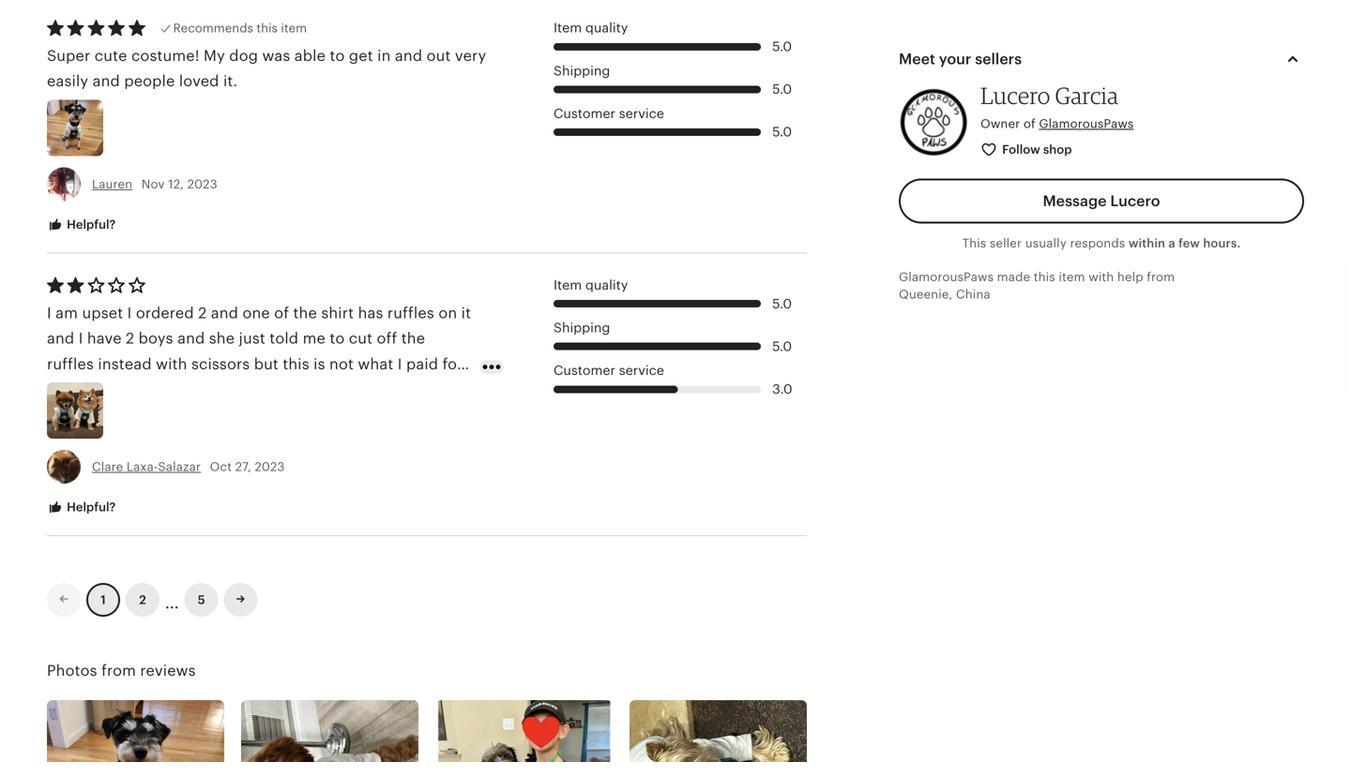 Task type: describe. For each thing, give the bounding box(es) containing it.
seller
[[990, 236, 1022, 250]]

…
[[165, 586, 179, 614]]

5
[[198, 593, 205, 607]]

a
[[1168, 236, 1175, 250]]

instead
[[98, 356, 152, 373]]

different
[[284, 407, 347, 424]]

quality for 5.0
[[585, 20, 628, 35]]

photos from reviews
[[47, 663, 196, 680]]

0 vertical spatial for
[[442, 356, 463, 373]]

recommends
[[173, 21, 253, 35]]

informed
[[351, 381, 417, 398]]

was
[[262, 47, 290, 64]]

1 horizontal spatial ruffles
[[387, 305, 434, 322]]

glamorouspaws inside glamorouspaws made this item with help from queenie, china
[[899, 270, 994, 284]]

replacement.
[[248, 432, 345, 449]]

service for 5.0
[[619, 106, 664, 121]]

reviews
[[140, 663, 196, 680]]

recommends this item
[[173, 21, 307, 35]]

follow shop button
[[966, 133, 1088, 167]]

loved
[[179, 73, 219, 90]]

item for 5.0
[[554, 20, 582, 35]]

customer for 5.0
[[554, 106, 615, 121]]

very
[[455, 47, 486, 64]]

service for 3.0
[[619, 363, 664, 378]]

is
[[314, 356, 325, 373]]

shipping for 5.0
[[554, 63, 610, 78]]

has
[[358, 305, 383, 322]]

usually
[[1025, 236, 1067, 250]]

and up the that
[[47, 381, 74, 398]]

dog
[[229, 47, 258, 64]]

message lucero
[[1043, 193, 1160, 210]]

meet your sellers
[[899, 51, 1022, 68]]

responds
[[1070, 236, 1125, 250]]

oct
[[210, 460, 232, 474]]

few
[[1179, 236, 1200, 250]]

out
[[427, 47, 451, 64]]

scissors
[[191, 356, 250, 373]]

it.
[[223, 73, 238, 90]]

1 vertical spatial she
[[321, 381, 346, 398]]

your
[[939, 51, 971, 68]]

clare laxa-salazar oct 27, 2023
[[92, 460, 285, 474]]

2 link
[[126, 584, 160, 618]]

1 vertical spatial be
[[115, 432, 134, 449]]

boys
[[139, 330, 173, 347]]

to inside i am upset i ordered 2 and one of the shirt has ruffles on it and i have 2 boys and she just told me to cut off the ruffles instead with scissors but this is not what i paid for and not on the item description.wish she informed me that the other white shirt will be different than what she sends.i'll be waiting for the replacement.
[[330, 330, 345, 347]]

with inside glamorouspaws made this item with help from queenie, china
[[1089, 270, 1114, 284]]

view details of this review photo by clare laxa-salazar image
[[47, 383, 103, 439]]

within
[[1129, 236, 1165, 250]]

5 5.0 from the top
[[772, 339, 792, 354]]

helpful? for 3.0
[[64, 501, 116, 515]]

but
[[254, 356, 279, 373]]

in
[[377, 47, 391, 64]]

5 link
[[185, 584, 218, 618]]

3 5.0 from the top
[[772, 125, 792, 140]]

and left the one
[[211, 305, 238, 322]]

super
[[47, 47, 90, 64]]

easily
[[47, 73, 88, 90]]

sends.i'll
[[47, 432, 111, 449]]

customer service for 3.0
[[554, 363, 664, 378]]

it
[[461, 305, 471, 322]]

1 vertical spatial what
[[388, 407, 424, 424]]

cute
[[95, 47, 127, 64]]

the up other
[[130, 381, 154, 398]]

glamorouspaws link
[[1039, 117, 1134, 131]]

and right the in at left
[[395, 47, 422, 64]]

queenie,
[[899, 287, 953, 301]]

am
[[56, 305, 78, 322]]

get
[[349, 47, 373, 64]]

lucero inside lucero garcia owner of glamorouspaws
[[980, 82, 1050, 109]]

other
[[108, 407, 147, 424]]

the up "told"
[[293, 305, 317, 322]]

costume!
[[131, 47, 200, 64]]

1 5.0 from the top
[[772, 39, 792, 54]]

clare laxa-salazar link
[[92, 460, 201, 474]]

i left am
[[47, 305, 51, 322]]

1 horizontal spatial 2
[[139, 593, 146, 607]]

china
[[956, 287, 991, 301]]

1 vertical spatial from
[[101, 663, 136, 680]]

4 5.0 from the top
[[772, 296, 792, 311]]

able
[[294, 47, 326, 64]]

0 vertical spatial this
[[257, 21, 278, 35]]

upset
[[82, 305, 123, 322]]

my
[[204, 47, 225, 64]]

lauren link
[[92, 177, 133, 191]]

0 horizontal spatial for
[[195, 432, 216, 449]]

i right upset
[[127, 305, 132, 322]]

than
[[351, 407, 384, 424]]

this seller usually responds within a few hours.
[[962, 236, 1241, 250]]

paid
[[406, 356, 438, 373]]

lucero inside button
[[1110, 193, 1160, 210]]

message
[[1043, 193, 1107, 210]]

off
[[377, 330, 397, 347]]

clare
[[92, 460, 123, 474]]

have
[[87, 330, 122, 347]]

meet your sellers button
[[882, 37, 1321, 82]]

1 link
[[86, 584, 120, 618]]

message lucero button
[[899, 179, 1304, 224]]

told
[[270, 330, 299, 347]]

2 5.0 from the top
[[772, 82, 792, 97]]

helpful? button for 5.0
[[33, 208, 130, 243]]

garcia
[[1055, 82, 1118, 109]]

just
[[239, 330, 265, 347]]

made
[[997, 270, 1030, 284]]

waiting
[[138, 432, 191, 449]]

1 vertical spatial 2
[[126, 330, 134, 347]]

2 horizontal spatial 2
[[198, 305, 207, 322]]

and down the cute
[[93, 73, 120, 90]]

customer for 3.0
[[554, 363, 615, 378]]

of inside lucero garcia owner of glamorouspaws
[[1024, 117, 1036, 131]]

lauren
[[92, 177, 133, 191]]

item for 3.0
[[554, 278, 582, 293]]

ordered
[[136, 305, 194, 322]]

0 vertical spatial what
[[358, 356, 394, 373]]

i left have
[[79, 330, 83, 347]]

laxa-
[[127, 460, 158, 474]]

follow shop
[[1002, 142, 1072, 157]]



Task type: locate. For each thing, give the bounding box(es) containing it.
white
[[151, 407, 192, 424]]

i am upset i ordered 2 and one of the shirt has ruffles on it and i have 2 boys and she just told me to cut off the ruffles instead with scissors but this is not what i paid for and not on the item description.wish she informed me that the other white shirt will be different than what she sends.i'll be waiting for the replacement.
[[47, 305, 471, 449]]

2 horizontal spatial she
[[428, 407, 454, 424]]

0 vertical spatial on
[[438, 305, 457, 322]]

2 quality from the top
[[585, 278, 628, 293]]

she down the is
[[321, 381, 346, 398]]

0 vertical spatial with
[[1089, 270, 1114, 284]]

the up sends.i'll
[[80, 407, 104, 424]]

0 vertical spatial shirt
[[321, 305, 354, 322]]

0 vertical spatial service
[[619, 106, 664, 121]]

helpful? for 5.0
[[64, 218, 116, 232]]

ruffles
[[387, 305, 434, 322], [47, 356, 94, 373]]

0 horizontal spatial 2023
[[187, 177, 217, 191]]

shirt
[[321, 305, 354, 322], [196, 407, 228, 424]]

glamorouspaws down garcia
[[1039, 117, 1134, 131]]

1 horizontal spatial 2023
[[255, 460, 285, 474]]

2 service from the top
[[619, 363, 664, 378]]

2 customer from the top
[[554, 363, 615, 378]]

1 to from the top
[[330, 47, 345, 64]]

quality
[[585, 20, 628, 35], [585, 278, 628, 293]]

quality for 3.0
[[585, 278, 628, 293]]

shirt left has
[[321, 305, 354, 322]]

be right will
[[261, 407, 280, 424]]

item up white
[[158, 381, 190, 398]]

ruffles up off
[[387, 305, 434, 322]]

0 vertical spatial item
[[554, 20, 582, 35]]

2 vertical spatial she
[[428, 407, 454, 424]]

2 helpful? button from the top
[[33, 491, 130, 525]]

1 horizontal spatial this
[[283, 356, 309, 373]]

item inside glamorouspaws made this item with help from queenie, china
[[1059, 270, 1085, 284]]

0 horizontal spatial 2
[[126, 330, 134, 347]]

for up oct at the bottom left
[[195, 432, 216, 449]]

0 vertical spatial she
[[209, 330, 235, 347]]

lucero garcia image
[[899, 87, 969, 157]]

not down instead
[[79, 381, 103, 398]]

i
[[47, 305, 51, 322], [127, 305, 132, 322], [79, 330, 83, 347], [398, 356, 402, 373]]

meet
[[899, 51, 935, 68]]

this
[[962, 236, 986, 250]]

customer service
[[554, 106, 664, 121], [554, 363, 664, 378]]

helpful? button down lauren link
[[33, 208, 130, 243]]

0 vertical spatial ruffles
[[387, 305, 434, 322]]

2 vertical spatial item
[[158, 381, 190, 398]]

what down informed
[[388, 407, 424, 424]]

and down am
[[47, 330, 74, 347]]

0 vertical spatial item
[[281, 21, 307, 35]]

1 shipping from the top
[[554, 63, 610, 78]]

she down paid
[[428, 407, 454, 424]]

from
[[1147, 270, 1175, 284], [101, 663, 136, 680]]

1 vertical spatial quality
[[585, 278, 628, 293]]

glamorouspaws
[[1039, 117, 1134, 131], [899, 270, 994, 284]]

on
[[438, 305, 457, 322], [107, 381, 126, 398]]

not right the is
[[329, 356, 354, 373]]

0 vertical spatial of
[[1024, 117, 1036, 131]]

and
[[395, 47, 422, 64], [93, 73, 120, 90], [211, 305, 238, 322], [47, 330, 74, 347], [177, 330, 205, 347], [47, 381, 74, 398]]

2 item quality from the top
[[554, 278, 628, 293]]

0 vertical spatial 2023
[[187, 177, 217, 191]]

0 horizontal spatial not
[[79, 381, 103, 398]]

0 horizontal spatial of
[[274, 305, 289, 322]]

1 horizontal spatial shirt
[[321, 305, 354, 322]]

1 vertical spatial to
[[330, 330, 345, 347]]

helpful?
[[64, 218, 116, 232], [64, 501, 116, 515]]

helpful? down lauren link
[[64, 218, 116, 232]]

0 vertical spatial 2
[[198, 305, 207, 322]]

shipping
[[554, 63, 610, 78], [554, 321, 610, 336]]

2 horizontal spatial item
[[1059, 270, 1085, 284]]

2 item from the top
[[554, 278, 582, 293]]

1 vertical spatial shipping
[[554, 321, 610, 336]]

2 helpful? from the top
[[64, 501, 116, 515]]

shop
[[1043, 142, 1072, 157]]

0 vertical spatial to
[[330, 47, 345, 64]]

0 vertical spatial customer
[[554, 106, 615, 121]]

item
[[554, 20, 582, 35], [554, 278, 582, 293]]

cut
[[349, 330, 373, 347]]

1 vertical spatial 2023
[[255, 460, 285, 474]]

item quality for 3.0
[[554, 278, 628, 293]]

1 horizontal spatial she
[[321, 381, 346, 398]]

1 horizontal spatial from
[[1147, 270, 1175, 284]]

1 horizontal spatial for
[[442, 356, 463, 373]]

0 vertical spatial helpful? button
[[33, 208, 130, 243]]

people
[[124, 73, 175, 90]]

item down responds
[[1059, 270, 1085, 284]]

glamorouspaws inside lucero garcia owner of glamorouspaws
[[1039, 117, 1134, 131]]

2 right have
[[126, 330, 134, 347]]

1 vertical spatial helpful? button
[[33, 491, 130, 525]]

salazar
[[158, 460, 201, 474]]

service
[[619, 106, 664, 121], [619, 363, 664, 378]]

from right photos at bottom left
[[101, 663, 136, 680]]

photos
[[47, 663, 97, 680]]

lauren nov 12, 2023
[[92, 177, 217, 191]]

item inside i am upset i ordered 2 and one of the shirt has ruffles on it and i have 2 boys and she just told me to cut off the ruffles instead with scissors but this is not what i paid for and not on the item description.wish she informed me that the other white shirt will be different than what she sends.i'll be waiting for the replacement.
[[158, 381, 190, 398]]

1 horizontal spatial me
[[421, 381, 444, 398]]

help
[[1117, 270, 1143, 284]]

1 item from the top
[[554, 20, 582, 35]]

1 vertical spatial me
[[421, 381, 444, 398]]

27,
[[235, 460, 251, 474]]

0 horizontal spatial me
[[303, 330, 326, 347]]

2 customer service from the top
[[554, 363, 664, 378]]

1 vertical spatial item quality
[[554, 278, 628, 293]]

2 to from the top
[[330, 330, 345, 347]]

1 customer service from the top
[[554, 106, 664, 121]]

2023
[[187, 177, 217, 191], [255, 460, 285, 474]]

to left get
[[330, 47, 345, 64]]

on left it
[[438, 305, 457, 322]]

follow
[[1002, 142, 1040, 157]]

lucero up owner
[[980, 82, 1050, 109]]

one
[[242, 305, 270, 322]]

1 vertical spatial customer service
[[554, 363, 664, 378]]

1 vertical spatial this
[[1034, 270, 1055, 284]]

2 horizontal spatial this
[[1034, 270, 1055, 284]]

0 horizontal spatial item
[[158, 381, 190, 398]]

what
[[358, 356, 394, 373], [388, 407, 424, 424]]

glamorouspaws up queenie,
[[899, 270, 994, 284]]

1 horizontal spatial with
[[1089, 270, 1114, 284]]

with inside i am upset i ordered 2 and one of the shirt has ruffles on it and i have 2 boys and she just told me to cut off the ruffles instead with scissors but this is not what i paid for and not on the item description.wish she informed me that the other white shirt will be different than what she sends.i'll be waiting for the replacement.
[[156, 356, 187, 373]]

1 horizontal spatial of
[[1024, 117, 1036, 131]]

5.0
[[772, 39, 792, 54], [772, 82, 792, 97], [772, 125, 792, 140], [772, 296, 792, 311], [772, 339, 792, 354]]

ruffles down have
[[47, 356, 94, 373]]

2 vertical spatial 2
[[139, 593, 146, 607]]

the right off
[[401, 330, 425, 347]]

shipping for 3.0
[[554, 321, 610, 336]]

helpful? down clare
[[64, 501, 116, 515]]

1 helpful? from the top
[[64, 218, 116, 232]]

super cute costume! my dog was able to get in and out very easily and people loved it.
[[47, 47, 486, 90]]

me
[[303, 330, 326, 347], [421, 381, 444, 398]]

with down boys
[[156, 356, 187, 373]]

2 shipping from the top
[[554, 321, 610, 336]]

0 horizontal spatial she
[[209, 330, 235, 347]]

on down instead
[[107, 381, 126, 398]]

2 vertical spatial this
[[283, 356, 309, 373]]

0 horizontal spatial shirt
[[196, 407, 228, 424]]

1 horizontal spatial item
[[281, 21, 307, 35]]

1 helpful? button from the top
[[33, 208, 130, 243]]

0 vertical spatial customer service
[[554, 106, 664, 121]]

0 horizontal spatial from
[[101, 663, 136, 680]]

shirt left will
[[196, 407, 228, 424]]

this inside glamorouspaws made this item with help from queenie, china
[[1034, 270, 1055, 284]]

not
[[329, 356, 354, 373], [79, 381, 103, 398]]

be down other
[[115, 432, 134, 449]]

0 horizontal spatial this
[[257, 21, 278, 35]]

1 vertical spatial customer
[[554, 363, 615, 378]]

12,
[[168, 177, 184, 191]]

1 vertical spatial with
[[156, 356, 187, 373]]

for right paid
[[442, 356, 463, 373]]

to left cut
[[330, 330, 345, 347]]

1 quality from the top
[[585, 20, 628, 35]]

i left paid
[[398, 356, 402, 373]]

this inside i am upset i ordered 2 and one of the shirt has ruffles on it and i have 2 boys and she just told me to cut off the ruffles instead with scissors but this is not what i paid for and not on the item description.wish she informed me that the other white shirt will be different than what she sends.i'll be waiting for the replacement.
[[283, 356, 309, 373]]

0 horizontal spatial ruffles
[[47, 356, 94, 373]]

the
[[293, 305, 317, 322], [401, 330, 425, 347], [130, 381, 154, 398], [80, 407, 104, 424], [220, 432, 244, 449]]

will
[[233, 407, 257, 424]]

1 vertical spatial item
[[1059, 270, 1085, 284]]

0 vertical spatial quality
[[585, 20, 628, 35]]

this left the is
[[283, 356, 309, 373]]

1 vertical spatial service
[[619, 363, 664, 378]]

lucero up within
[[1110, 193, 1160, 210]]

0 horizontal spatial lucero
[[980, 82, 1050, 109]]

2 right ordered
[[198, 305, 207, 322]]

1 vertical spatial ruffles
[[47, 356, 94, 373]]

she
[[209, 330, 235, 347], [321, 381, 346, 398], [428, 407, 454, 424]]

1 service from the top
[[619, 106, 664, 121]]

1 vertical spatial glamorouspaws
[[899, 270, 994, 284]]

item up able
[[281, 21, 307, 35]]

0 vertical spatial glamorouspaws
[[1039, 117, 1134, 131]]

1 horizontal spatial be
[[261, 407, 280, 424]]

to inside super cute costume! my dog was able to get in and out very easily and people loved it.
[[330, 47, 345, 64]]

1 vertical spatial of
[[274, 305, 289, 322]]

be
[[261, 407, 280, 424], [115, 432, 134, 449]]

of inside i am upset i ordered 2 and one of the shirt has ruffles on it and i have 2 boys and she just told me to cut off the ruffles instead with scissors but this is not what i paid for and not on the item description.wish she informed me that the other white shirt will be different than what she sends.i'll be waiting for the replacement.
[[274, 305, 289, 322]]

she up scissors
[[209, 330, 235, 347]]

1 vertical spatial shirt
[[196, 407, 228, 424]]

0 vertical spatial be
[[261, 407, 280, 424]]

item quality for 5.0
[[554, 20, 628, 35]]

1 horizontal spatial on
[[438, 305, 457, 322]]

2 left … at the bottom of the page
[[139, 593, 146, 607]]

this up "was"
[[257, 21, 278, 35]]

0 vertical spatial lucero
[[980, 82, 1050, 109]]

helpful? button
[[33, 208, 130, 243], [33, 491, 130, 525]]

from right help
[[1147, 270, 1175, 284]]

hours.
[[1203, 236, 1241, 250]]

1 vertical spatial item
[[554, 278, 582, 293]]

owner
[[980, 117, 1020, 131]]

0 horizontal spatial glamorouspaws
[[899, 270, 994, 284]]

1 horizontal spatial lucero
[[1110, 193, 1160, 210]]

of right the one
[[274, 305, 289, 322]]

1 vertical spatial helpful?
[[64, 501, 116, 515]]

0 horizontal spatial with
[[156, 356, 187, 373]]

me down paid
[[421, 381, 444, 398]]

1 horizontal spatial glamorouspaws
[[1039, 117, 1134, 131]]

1 item quality from the top
[[554, 20, 628, 35]]

1 vertical spatial lucero
[[1110, 193, 1160, 210]]

and right boys
[[177, 330, 205, 347]]

lucero garcia owner of glamorouspaws
[[980, 82, 1134, 131]]

helpful? button for 3.0
[[33, 491, 130, 525]]

glamorouspaws made this item with help from queenie, china
[[899, 270, 1175, 301]]

customer service for 5.0
[[554, 106, 664, 121]]

1 vertical spatial not
[[79, 381, 103, 398]]

from inside glamorouspaws made this item with help from queenie, china
[[1147, 270, 1175, 284]]

with left help
[[1089, 270, 1114, 284]]

0 vertical spatial shipping
[[554, 63, 610, 78]]

1 vertical spatial on
[[107, 381, 126, 398]]

2
[[198, 305, 207, 322], [126, 330, 134, 347], [139, 593, 146, 607]]

0 horizontal spatial on
[[107, 381, 126, 398]]

2023 right 27,
[[255, 460, 285, 474]]

lucero
[[980, 82, 1050, 109], [1110, 193, 1160, 210]]

that
[[47, 407, 76, 424]]

sellers
[[975, 51, 1022, 68]]

nov
[[141, 177, 165, 191]]

1 customer from the top
[[554, 106, 615, 121]]

description.wish
[[195, 381, 317, 398]]

0 horizontal spatial be
[[115, 432, 134, 449]]

3.0
[[772, 382, 792, 397]]

0 vertical spatial not
[[329, 356, 354, 373]]

1
[[101, 593, 106, 607]]

me up the is
[[303, 330, 326, 347]]

helpful? button down clare
[[33, 491, 130, 525]]

this right made
[[1034, 270, 1055, 284]]

0 vertical spatial helpful?
[[64, 218, 116, 232]]

of up the follow shop button
[[1024, 117, 1036, 131]]

2023 right 12,
[[187, 177, 217, 191]]

view details of this review photo by lauren image
[[47, 100, 103, 156]]

with
[[1089, 270, 1114, 284], [156, 356, 187, 373]]

what up informed
[[358, 356, 394, 373]]

1 horizontal spatial not
[[329, 356, 354, 373]]

0 vertical spatial item quality
[[554, 20, 628, 35]]

0 vertical spatial from
[[1147, 270, 1175, 284]]

the up oct at the bottom left
[[220, 432, 244, 449]]

0 vertical spatial me
[[303, 330, 326, 347]]

1 vertical spatial for
[[195, 432, 216, 449]]



Task type: vqa. For each thing, say whether or not it's contained in the screenshot.
Customer Service for 3.0
yes



